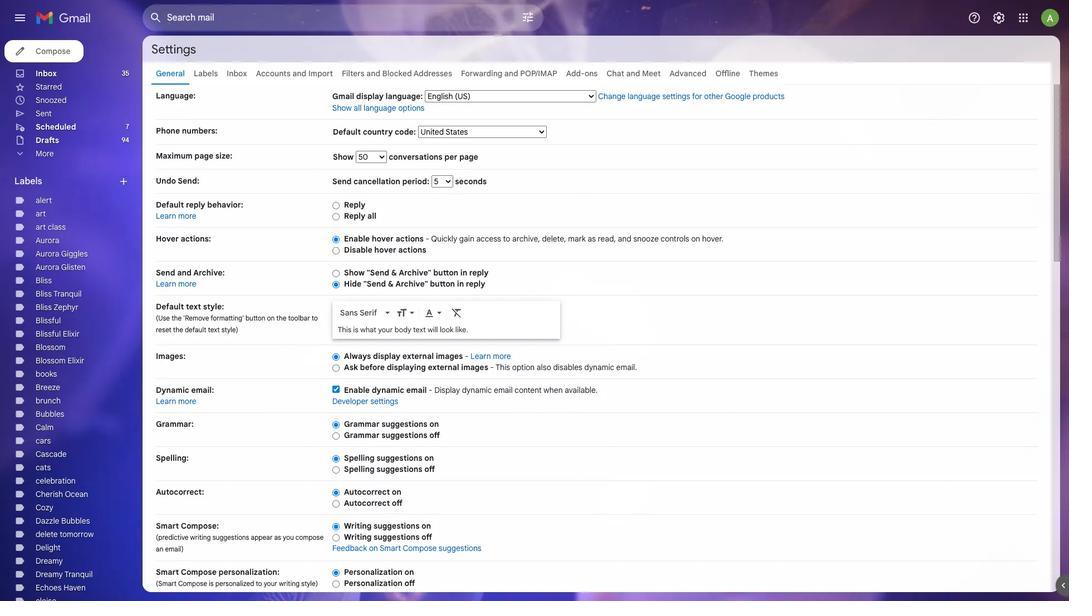 Task type: locate. For each thing, give the bounding box(es) containing it.
cherish ocean
[[36, 490, 88, 500]]

&
[[392, 268, 397, 278], [388, 279, 394, 289]]

Show "Send & Archive" button in reply radio
[[333, 270, 340, 278]]

0 horizontal spatial settings
[[371, 397, 399, 407]]

as inside smart compose: (predictive writing suggestions appear as you compose an email)
[[274, 534, 281, 542]]

0 horizontal spatial page
[[195, 151, 214, 161]]

enable inside enable dynamic email - display dynamic email content when available. developer settings
[[344, 386, 370, 396]]

page right 'per'
[[460, 152, 479, 162]]

display up before
[[373, 352, 401, 362]]

None search field
[[143, 4, 544, 31]]

language
[[628, 91, 661, 101], [364, 103, 397, 113]]

show down gmail
[[333, 103, 352, 113]]

Search mail text field
[[167, 12, 490, 23]]

text left will
[[413, 325, 426, 335]]

an
[[156, 546, 164, 554]]

style) inside 'default text style: (use the 'remove formatting' button on the toolbar to reset the default text style)'
[[222, 326, 238, 334]]

dreamy tranquil link
[[36, 570, 93, 580]]

grammar for grammar suggestions off
[[344, 431, 380, 441]]

reply down access
[[470, 268, 489, 278]]

learn inside default reply behavior: learn more
[[156, 211, 176, 221]]

learn
[[156, 211, 176, 221], [156, 279, 176, 289], [471, 352, 491, 362], [156, 397, 176, 407]]

labels up alert link
[[14, 176, 42, 187]]

button right formatting'
[[246, 314, 266, 323]]

cozy
[[36, 503, 53, 513]]

send and archive: learn more
[[156, 268, 225, 289]]

to inside smart compose personalization: (smart compose is personalized to your writing style)
[[256, 580, 262, 588]]

(smart
[[156, 580, 177, 588]]

language down meet
[[628, 91, 661, 101]]

1 vertical spatial blossom
[[36, 356, 66, 366]]

hide "send & archive" button in reply
[[344, 279, 486, 289]]

pop/imap
[[521, 69, 558, 79]]

smart for smart compose:
[[156, 522, 179, 532]]

1 horizontal spatial all
[[368, 211, 377, 221]]

your down personalization:
[[264, 580, 277, 588]]

94
[[122, 136, 129, 144]]

bliss for bliss zephyr
[[36, 303, 52, 313]]

the
[[172, 314, 182, 323], [277, 314, 287, 323], [173, 326, 183, 334]]

suggestions for writing suggestions on
[[374, 522, 420, 532]]

disable hover actions
[[344, 245, 427, 255]]

1 vertical spatial style)
[[302, 580, 318, 588]]

autocorrect up the autocorrect off
[[344, 488, 390, 498]]

Reply all radio
[[333, 213, 340, 221]]

smart
[[156, 522, 179, 532], [380, 544, 401, 554], [156, 568, 179, 578]]

blissful link
[[36, 316, 61, 326]]

& for show
[[392, 268, 397, 278]]

1 horizontal spatial your
[[378, 325, 393, 335]]

1 vertical spatial autocorrect
[[344, 499, 390, 509]]

0 horizontal spatial your
[[264, 580, 277, 588]]

labels inside navigation
[[14, 176, 42, 187]]

bubbles down brunch
[[36, 410, 64, 420]]

learn inside the send and archive: learn more
[[156, 279, 176, 289]]

2 dreamy from the top
[[36, 570, 63, 580]]

haven
[[64, 583, 86, 593]]

1 vertical spatial reply
[[470, 268, 489, 278]]

themes link
[[750, 69, 779, 79]]

1 vertical spatial is
[[209, 580, 214, 588]]

0 horizontal spatial text
[[186, 302, 201, 312]]

per
[[445, 152, 458, 162]]

1 vertical spatial art
[[36, 222, 46, 232]]

2 art from the top
[[36, 222, 46, 232]]

0 vertical spatial archive"
[[399, 268, 432, 278]]

1 vertical spatial "send
[[364, 279, 386, 289]]

and
[[293, 69, 307, 79], [367, 69, 381, 79], [505, 69, 519, 79], [627, 69, 641, 79], [618, 234, 632, 244], [177, 268, 192, 278]]

smart up "(predictive"
[[156, 522, 179, 532]]

1 horizontal spatial dynamic
[[462, 386, 492, 396]]

1 vertical spatial to
[[312, 314, 318, 323]]

archive" for show
[[399, 268, 432, 278]]

2 horizontal spatial text
[[413, 325, 426, 335]]

labels for labels link
[[194, 69, 218, 79]]

1 dreamy from the top
[[36, 557, 63, 567]]

bliss zephyr
[[36, 303, 78, 313]]

1 vertical spatial enable
[[344, 386, 370, 396]]

default down the undo
[[156, 200, 184, 210]]

smart compose personalization: (smart compose is personalized to your writing style)
[[156, 568, 318, 588]]

filters and blocked addresses
[[342, 69, 453, 79]]

read,
[[598, 234, 616, 244]]

dreamy down delight
[[36, 557, 63, 567]]

email:
[[191, 386, 214, 396]]

bubbles link
[[36, 410, 64, 420]]

1 vertical spatial this
[[496, 363, 511, 373]]

smart inside smart compose: (predictive writing suggestions appear as you compose an email)
[[156, 522, 179, 532]]

blossom for blossom elixir
[[36, 356, 66, 366]]

None checkbox
[[333, 386, 340, 393]]

labels right general
[[194, 69, 218, 79]]

dreamy for dreamy tranquil
[[36, 570, 63, 580]]

aurora down aurora link
[[36, 249, 59, 259]]

0 horizontal spatial all
[[354, 103, 362, 113]]

1 vertical spatial settings
[[371, 397, 399, 407]]

0 vertical spatial aurora
[[36, 236, 59, 246]]

enable for enable dynamic email
[[344, 386, 370, 396]]

learn inside dynamic email: learn more
[[156, 397, 176, 407]]

0 vertical spatial this
[[338, 325, 352, 335]]

off down spelling suggestions on
[[425, 465, 435, 475]]

1 vertical spatial language
[[364, 103, 397, 113]]

2 grammar from the top
[[344, 431, 380, 441]]

0 horizontal spatial is
[[209, 580, 214, 588]]

is left the personalized
[[209, 580, 214, 588]]

personalization up personalization off
[[344, 568, 403, 578]]

grammar right grammar suggestions off option
[[344, 431, 380, 441]]

inbox link
[[36, 69, 57, 79], [227, 69, 247, 79]]

smart up the (smart
[[156, 568, 179, 578]]

hover for disable
[[375, 245, 397, 255]]

1 reply from the top
[[344, 200, 366, 210]]

send up reply option
[[333, 177, 352, 187]]

2 autocorrect from the top
[[344, 499, 390, 509]]

1 vertical spatial archive"
[[396, 279, 428, 289]]

dynamic
[[585, 363, 615, 373], [372, 386, 405, 396], [462, 386, 492, 396]]

compose right the (smart
[[178, 580, 207, 588]]

enable
[[344, 234, 370, 244], [344, 386, 370, 396]]

0 vertical spatial art
[[36, 209, 46, 219]]

default
[[333, 127, 361, 137], [156, 200, 184, 210], [156, 302, 184, 312]]

developer
[[333, 397, 369, 407]]

on left toolbar
[[267, 314, 275, 323]]

1 inbox from the left
[[36, 69, 57, 79]]

1 vertical spatial actions
[[399, 245, 427, 255]]

reply
[[186, 200, 205, 210], [470, 268, 489, 278], [466, 279, 486, 289]]

0 horizontal spatial inbox link
[[36, 69, 57, 79]]

0 vertical spatial hover
[[372, 234, 394, 244]]

1 vertical spatial elixir
[[68, 356, 84, 366]]

aurora up the bliss link
[[36, 262, 59, 272]]

0 vertical spatial "send
[[367, 268, 390, 278]]

inbox link up starred
[[36, 69, 57, 79]]

0 vertical spatial reply
[[344, 200, 366, 210]]

0 vertical spatial reply
[[186, 200, 205, 210]]

scheduled link
[[36, 122, 76, 132]]

- left option
[[491, 363, 494, 373]]

settings up grammar suggestions on
[[371, 397, 399, 407]]

your inside smart compose personalization: (smart compose is personalized to your writing style)
[[264, 580, 277, 588]]

writing down the compose:
[[190, 534, 211, 542]]

1 vertical spatial your
[[264, 580, 277, 588]]

send
[[333, 177, 352, 187], [156, 268, 175, 278]]

1 email from the left
[[407, 386, 427, 396]]

inbox inside labels navigation
[[36, 69, 57, 79]]

main menu image
[[13, 11, 27, 25]]

style) down formatting'
[[222, 326, 238, 334]]

1 vertical spatial images
[[462, 363, 489, 373]]

1 vertical spatial reply
[[344, 211, 366, 221]]

off down "personalization on"
[[405, 579, 415, 589]]

in up remove formatting ‪(⌘\)‬ 'icon'
[[457, 279, 464, 289]]

email.
[[617, 363, 638, 373]]

0 vertical spatial display
[[357, 91, 384, 101]]

0 horizontal spatial style)
[[222, 326, 238, 334]]

2 spelling from the top
[[344, 465, 375, 475]]

always
[[344, 352, 371, 362]]

0 vertical spatial your
[[378, 325, 393, 335]]

writing for writing suggestions off
[[344, 533, 372, 543]]

breeze
[[36, 383, 60, 393]]

suggestions for writing suggestions off
[[374, 533, 420, 543]]

0 vertical spatial enable
[[344, 234, 370, 244]]

conversations
[[389, 152, 443, 162]]

1 vertical spatial as
[[274, 534, 281, 542]]

reply for hide "send & archive" button in reply
[[466, 279, 486, 289]]

1 enable from the top
[[344, 234, 370, 244]]

hover
[[372, 234, 394, 244], [375, 245, 397, 255]]

0 horizontal spatial email
[[407, 386, 427, 396]]

bubbles up tomorrow
[[61, 517, 90, 527]]

dynamic up developer settings link
[[372, 386, 405, 396]]

class
[[48, 222, 66, 232]]

option
[[513, 363, 535, 373]]

elixir for blissful elixir
[[63, 329, 80, 339]]

general link
[[156, 69, 185, 79]]

and right chat
[[627, 69, 641, 79]]

1 horizontal spatial style)
[[302, 580, 318, 588]]

on up feedback on smart compose suggestions link
[[422, 522, 431, 532]]

in for show "send & archive" button in reply
[[461, 268, 468, 278]]

1 grammar from the top
[[344, 420, 380, 430]]

0 vertical spatial blossom
[[36, 343, 66, 353]]

reply up the formatting options toolbar
[[466, 279, 486, 289]]

all for reply
[[368, 211, 377, 221]]

giggles
[[61, 249, 88, 259]]

and for meet
[[627, 69, 641, 79]]

1 horizontal spatial email
[[494, 386, 513, 396]]

text down formatting'
[[208, 326, 220, 334]]

- up ask before displaying external images - this option also disables dynamic email. on the bottom
[[465, 352, 469, 362]]

autocorrect for autocorrect on
[[344, 488, 390, 498]]

blossom down blissful elixir link
[[36, 343, 66, 353]]

body
[[395, 325, 412, 335]]

0 vertical spatial is
[[353, 325, 359, 335]]

Reply radio
[[333, 202, 340, 210]]

1 vertical spatial labels
[[14, 176, 42, 187]]

0 vertical spatial to
[[503, 234, 511, 244]]

1 vertical spatial &
[[388, 279, 394, 289]]

1 spelling from the top
[[344, 454, 375, 464]]

0 vertical spatial dreamy
[[36, 557, 63, 567]]

Personalization on radio
[[333, 569, 340, 578]]

0 vertical spatial labels
[[194, 69, 218, 79]]

aurora for aurora link
[[36, 236, 59, 246]]

1 vertical spatial grammar
[[344, 431, 380, 441]]

2 blissful from the top
[[36, 329, 61, 339]]

0 horizontal spatial writing
[[190, 534, 211, 542]]

display for gmail
[[357, 91, 384, 101]]

content
[[515, 386, 542, 396]]

2 bliss from the top
[[36, 289, 52, 299]]

off for writing suggestions on
[[422, 533, 432, 543]]

as
[[588, 234, 596, 244], [274, 534, 281, 542]]

2 inbox from the left
[[227, 69, 247, 79]]

0 vertical spatial all
[[354, 103, 362, 113]]

art link
[[36, 209, 46, 219]]

1 vertical spatial default
[[156, 200, 184, 210]]

mark
[[568, 234, 586, 244]]

smart down writing suggestions off
[[380, 544, 401, 554]]

2 vertical spatial aurora
[[36, 262, 59, 272]]

2 blossom from the top
[[36, 356, 66, 366]]

elixir down blissful elixir
[[68, 356, 84, 366]]

default left country
[[333, 127, 361, 137]]

1 horizontal spatial to
[[312, 314, 318, 323]]

0 horizontal spatial send
[[156, 268, 175, 278]]

1 blossom from the top
[[36, 343, 66, 353]]

reply up reply all
[[344, 200, 366, 210]]

labels heading
[[14, 176, 118, 187]]

accounts and import
[[256, 69, 333, 79]]

1 horizontal spatial send
[[333, 177, 352, 187]]

default inside 'default text style: (use the 'remove formatting' button on the toolbar to reset the default text style)'
[[156, 302, 184, 312]]

0 vertical spatial spelling
[[344, 454, 375, 464]]

to down personalization:
[[256, 580, 262, 588]]

1 personalization from the top
[[344, 568, 403, 578]]

3 bliss from the top
[[36, 303, 52, 313]]

images down look
[[436, 352, 463, 362]]

1 vertical spatial button
[[430, 279, 455, 289]]

gmail image
[[36, 7, 96, 29]]

Writing suggestions off radio
[[333, 534, 340, 543]]

compose down gmail 'image'
[[36, 46, 70, 56]]

dreamy down dreamy link
[[36, 570, 63, 580]]

writing inside smart compose: (predictive writing suggestions appear as you compose an email)
[[190, 534, 211, 542]]

external down always display external images - learn more
[[428, 363, 460, 373]]

sans serif option
[[338, 308, 383, 319]]

show down the default country code:
[[333, 152, 356, 162]]

1 vertical spatial writing
[[279, 580, 300, 588]]

archive" up hide "send & archive" button in reply
[[399, 268, 432, 278]]

labels link
[[194, 69, 218, 79]]

settings left for
[[663, 91, 691, 101]]

to for your
[[256, 580, 262, 588]]

personalization off
[[344, 579, 415, 589]]

button for show "send & archive" button in reply
[[434, 268, 459, 278]]

show up hide
[[344, 268, 365, 278]]

1 writing from the top
[[344, 522, 372, 532]]

blossom for blossom link
[[36, 343, 66, 353]]

2 aurora from the top
[[36, 249, 59, 259]]

1 vertical spatial blissful
[[36, 329, 61, 339]]

2 inbox link from the left
[[227, 69, 247, 79]]

learn up ask before displaying external images - this option also disables dynamic email. on the bottom
[[471, 352, 491, 362]]

aurora for aurora glisten
[[36, 262, 59, 272]]

Autocorrect off radio
[[333, 500, 340, 509]]

0 vertical spatial bliss
[[36, 276, 52, 286]]

1 vertical spatial spelling
[[344, 465, 375, 475]]

enable up developer
[[344, 386, 370, 396]]

learn down dynamic
[[156, 397, 176, 407]]

default inside default reply behavior: learn more
[[156, 200, 184, 210]]

hover for enable
[[372, 234, 394, 244]]

aurora down art class
[[36, 236, 59, 246]]

in down gain
[[461, 268, 468, 278]]

advanced
[[670, 69, 707, 79]]

books
[[36, 369, 57, 379]]

show for show "send & archive" button in reply
[[344, 268, 365, 278]]

spelling for spelling suggestions off
[[344, 465, 375, 475]]

art
[[36, 209, 46, 219], [36, 222, 46, 232]]

art down art link
[[36, 222, 46, 232]]

learn up the (use
[[156, 279, 176, 289]]

more inside dynamic email: learn more
[[178, 397, 197, 407]]

learn more link for reply
[[156, 211, 197, 221]]

learn more link up hover actions:
[[156, 211, 197, 221]]

page left size:
[[195, 151, 214, 161]]

0 vertical spatial send
[[333, 177, 352, 187]]

actions
[[396, 234, 424, 244], [399, 245, 427, 255]]

2 personalization from the top
[[344, 579, 403, 589]]

1 vertical spatial external
[[428, 363, 460, 373]]

blissful down blissful link
[[36, 329, 61, 339]]

support image
[[968, 11, 982, 25]]

all down cancellation
[[368, 211, 377, 221]]

page
[[195, 151, 214, 161], [460, 152, 479, 162]]

default for default country code:
[[333, 127, 361, 137]]

1 vertical spatial all
[[368, 211, 377, 221]]

echoes haven
[[36, 583, 86, 593]]

2 horizontal spatial to
[[503, 234, 511, 244]]

settings image
[[993, 11, 1006, 25]]

0 vertical spatial as
[[588, 234, 596, 244]]

show
[[333, 103, 352, 113], [333, 152, 356, 162], [344, 268, 365, 278]]

remove formatting ‪(⌘\)‬ image
[[451, 308, 462, 319]]

writing inside smart compose personalization: (smart compose is personalized to your writing style)
[[279, 580, 300, 588]]

cars
[[36, 436, 51, 446]]

smart inside smart compose personalization: (smart compose is personalized to your writing style)
[[156, 568, 179, 578]]

2 vertical spatial bliss
[[36, 303, 52, 313]]

writing right writing suggestions on 'option'
[[344, 522, 372, 532]]

learn up hover
[[156, 211, 176, 221]]

1 vertical spatial tranquil
[[65, 570, 93, 580]]

glisten
[[61, 262, 86, 272]]

3 aurora from the top
[[36, 262, 59, 272]]

books link
[[36, 369, 57, 379]]

0 horizontal spatial this
[[338, 325, 352, 335]]

and right filters
[[367, 69, 381, 79]]

display up show all language options
[[357, 91, 384, 101]]

grammar suggestions on
[[344, 420, 439, 430]]

language:
[[156, 91, 196, 101]]

off down grammar suggestions on
[[430, 431, 440, 441]]

0 horizontal spatial to
[[256, 580, 262, 588]]

spelling right spelling suggestions off 'radio'
[[344, 465, 375, 475]]

and left pop/imap
[[505, 69, 519, 79]]

phone
[[156, 126, 180, 136]]

dazzle bubbles link
[[36, 517, 90, 527]]

0 vertical spatial writing
[[190, 534, 211, 542]]

2 vertical spatial to
[[256, 580, 262, 588]]

0 vertical spatial language
[[628, 91, 661, 101]]

the right the (use
[[172, 314, 182, 323]]

sent link
[[36, 109, 52, 119]]

in
[[461, 268, 468, 278], [457, 279, 464, 289]]

Always display external images radio
[[333, 353, 340, 362]]

learn more link down dynamic
[[156, 397, 197, 407]]

2 reply from the top
[[344, 211, 366, 221]]

0 vertical spatial external
[[403, 352, 434, 362]]

- inside enable dynamic email - display dynamic email content when available. developer settings
[[429, 386, 433, 396]]

email)
[[165, 546, 184, 554]]

art class
[[36, 222, 66, 232]]

on down the display
[[430, 420, 439, 430]]

archive" for hide
[[396, 279, 428, 289]]

1 autocorrect from the top
[[344, 488, 390, 498]]

to right access
[[503, 234, 511, 244]]

inbox link right labels link
[[227, 69, 247, 79]]

labels for labels heading
[[14, 176, 42, 187]]

"send right hide
[[364, 279, 386, 289]]

reply down send:
[[186, 200, 205, 210]]

show all language options
[[333, 103, 425, 113]]

actions up disable hover actions
[[396, 234, 424, 244]]

& up hide "send & archive" button in reply
[[392, 268, 397, 278]]

0 vertical spatial in
[[461, 268, 468, 278]]

1 vertical spatial show
[[333, 152, 356, 162]]

what
[[361, 325, 377, 335]]

ocean
[[65, 490, 88, 500]]

is left what
[[353, 325, 359, 335]]

off up feedback on smart compose suggestions link
[[422, 533, 432, 543]]

2 email from the left
[[494, 386, 513, 396]]

0 vertical spatial elixir
[[63, 329, 80, 339]]

hover actions:
[[156, 234, 211, 244]]

(predictive
[[156, 534, 189, 542]]

1 art from the top
[[36, 209, 46, 219]]

on down spelling suggestions off
[[392, 488, 402, 498]]

size:
[[216, 151, 233, 161]]

more inside the send and archive: learn more
[[178, 279, 197, 289]]

1 blissful from the top
[[36, 316, 61, 326]]

send inside the send and archive: learn more
[[156, 268, 175, 278]]

1 horizontal spatial inbox
[[227, 69, 247, 79]]

send for send and archive: learn more
[[156, 268, 175, 278]]

suggestions inside smart compose: (predictive writing suggestions appear as you compose an email)
[[213, 534, 249, 542]]

default for default text style: (use the 'remove formatting' button on the toolbar to reset the default text style)
[[156, 302, 184, 312]]

off for spelling suggestions on
[[425, 465, 435, 475]]

art for art link
[[36, 209, 46, 219]]

button down show "send & archive" button in reply
[[430, 279, 455, 289]]

0 vertical spatial tranquil
[[53, 289, 82, 299]]

bliss link
[[36, 276, 52, 286]]

1 horizontal spatial labels
[[194, 69, 218, 79]]

1 vertical spatial hover
[[375, 245, 397, 255]]

is
[[353, 325, 359, 335], [209, 580, 214, 588]]

1 vertical spatial personalization
[[344, 579, 403, 589]]

reply for show "send & archive" button in reply
[[470, 268, 489, 278]]

button up hide "send & archive" button in reply
[[434, 268, 459, 278]]

0 horizontal spatial inbox
[[36, 69, 57, 79]]

1 aurora from the top
[[36, 236, 59, 246]]

style) inside smart compose personalization: (smart compose is personalized to your writing style)
[[302, 580, 318, 588]]

send down hover
[[156, 268, 175, 278]]

you
[[283, 534, 294, 542]]

0 vertical spatial settings
[[663, 91, 691, 101]]

alert
[[36, 196, 52, 206]]

text up 'remove at the left bottom of page
[[186, 302, 201, 312]]

hover right disable
[[375, 245, 397, 255]]

blossom down blossom link
[[36, 356, 66, 366]]

addresses
[[414, 69, 453, 79]]

spelling:
[[156, 454, 189, 464]]

1 vertical spatial send
[[156, 268, 175, 278]]

2 enable from the top
[[344, 386, 370, 396]]

suggestions for grammar suggestions off
[[382, 431, 428, 441]]

1 bliss from the top
[[36, 276, 52, 286]]

2 writing from the top
[[344, 533, 372, 543]]

more
[[36, 149, 54, 159]]

this left option
[[496, 363, 511, 373]]

on left hover.
[[692, 234, 701, 244]]

formatting'
[[211, 314, 244, 323]]

bliss for the bliss link
[[36, 276, 52, 286]]

and inside the send and archive: learn more
[[177, 268, 192, 278]]

archive" down show "send & archive" button in reply
[[396, 279, 428, 289]]

0 vertical spatial autocorrect
[[344, 488, 390, 498]]

this down sans
[[338, 325, 352, 335]]

"send down disable hover actions
[[367, 268, 390, 278]]

"send
[[367, 268, 390, 278], [364, 279, 386, 289]]

inbox right labels link
[[227, 69, 247, 79]]

0 vertical spatial style)
[[222, 326, 238, 334]]



Task type: describe. For each thing, give the bounding box(es) containing it.
numbers:
[[182, 126, 218, 136]]

- left quickly
[[426, 234, 430, 244]]

starred
[[36, 82, 62, 92]]

'remove
[[183, 314, 209, 323]]

add-ons link
[[567, 69, 598, 79]]

actions for enable
[[396, 234, 424, 244]]

forwarding and pop/imap link
[[461, 69, 558, 79]]

actions:
[[181, 234, 211, 244]]

cozy link
[[36, 503, 53, 513]]

1 horizontal spatial page
[[460, 152, 479, 162]]

options
[[399, 103, 425, 113]]

phone numbers:
[[156, 126, 218, 136]]

forwarding
[[461, 69, 503, 79]]

accounts
[[256, 69, 291, 79]]

settings
[[152, 42, 196, 57]]

off for grammar suggestions on
[[430, 431, 440, 441]]

0 vertical spatial images
[[436, 352, 463, 362]]

before
[[360, 363, 385, 373]]

tranquil for bliss tranquil
[[53, 289, 82, 299]]

the left toolbar
[[277, 314, 287, 323]]

more inside default reply behavior: learn more
[[178, 211, 197, 221]]

themes
[[750, 69, 779, 79]]

Disable hover actions radio
[[333, 247, 340, 255]]

grammar:
[[156, 420, 194, 430]]

1 horizontal spatial language
[[628, 91, 661, 101]]

spelling for spelling suggestions on
[[344, 454, 375, 464]]

"send for show
[[367, 268, 390, 278]]

1 horizontal spatial text
[[208, 326, 220, 334]]

in for hide "send & archive" button in reply
[[457, 279, 464, 289]]

and for pop/imap
[[505, 69, 519, 79]]

default reply behavior: learn more
[[156, 200, 243, 221]]

cats
[[36, 463, 51, 473]]

1 horizontal spatial settings
[[663, 91, 691, 101]]

smart compose: (predictive writing suggestions appear as you compose an email)
[[156, 522, 324, 554]]

Autocorrect on radio
[[333, 489, 340, 497]]

more up ask before displaying external images - this option also disables dynamic email. on the bottom
[[493, 352, 511, 362]]

forwarding and pop/imap
[[461, 69, 558, 79]]

brunch link
[[36, 396, 61, 406]]

archive,
[[513, 234, 540, 244]]

import
[[309, 69, 333, 79]]

reply inside default reply behavior: learn more
[[186, 200, 205, 210]]

offline
[[716, 69, 741, 79]]

aurora for aurora giggles
[[36, 249, 59, 259]]

filters and blocked addresses link
[[342, 69, 453, 79]]

button for hide "send & archive" button in reply
[[430, 279, 455, 289]]

learn more link up ask before displaying external images - this option also disables dynamic email. on the bottom
[[471, 352, 511, 362]]

change
[[599, 91, 626, 101]]

also
[[537, 363, 552, 373]]

will
[[428, 325, 438, 335]]

and for import
[[293, 69, 307, 79]]

bliss for bliss tranquil
[[36, 289, 52, 299]]

on up spelling suggestions off
[[425, 454, 434, 464]]

search mail image
[[146, 8, 166, 28]]

inbox for second inbox link from right
[[36, 69, 57, 79]]

Grammar suggestions on radio
[[333, 421, 340, 430]]

send for send cancellation period:
[[333, 177, 352, 187]]

brunch
[[36, 396, 61, 406]]

add-ons
[[567, 69, 598, 79]]

the right "reset"
[[173, 326, 183, 334]]

settings inside enable dynamic email - display dynamic email content when available. developer settings
[[371, 397, 399, 407]]

celebration
[[36, 476, 76, 486]]

suggestions for spelling suggestions off
[[377, 465, 423, 475]]

formatting options toolbar
[[336, 303, 557, 323]]

writing for writing suggestions on
[[344, 522, 372, 532]]

dazzle bubbles
[[36, 517, 90, 527]]

elixir for blossom elixir
[[68, 356, 84, 366]]

delight
[[36, 543, 61, 553]]

show for show all language options
[[333, 103, 352, 113]]

2 horizontal spatial dynamic
[[585, 363, 615, 373]]

when
[[544, 386, 563, 396]]

period:
[[403, 177, 430, 187]]

available.
[[565, 386, 598, 396]]

blissful elixir link
[[36, 329, 80, 339]]

personalization for personalization on
[[344, 568, 403, 578]]

show for show
[[333, 152, 356, 162]]

personalization for personalization off
[[344, 579, 403, 589]]

inbox for second inbox link from the left
[[227, 69, 247, 79]]

Writing suggestions on radio
[[333, 523, 340, 531]]

accounts and import link
[[256, 69, 333, 79]]

is inside smart compose personalization: (smart compose is personalized to your writing style)
[[209, 580, 214, 588]]

Hide "Send & Archive" button in reply radio
[[333, 281, 340, 289]]

suggestions for spelling suggestions on
[[377, 454, 423, 464]]

Spelling suggestions on radio
[[333, 455, 340, 464]]

on inside 'default text style: (use the 'remove formatting' button on the toolbar to reset the default text style)'
[[267, 314, 275, 323]]

1 horizontal spatial as
[[588, 234, 596, 244]]

blocked
[[383, 69, 412, 79]]

0 horizontal spatial dynamic
[[372, 386, 405, 396]]

delete tomorrow link
[[36, 530, 94, 540]]

cherish ocean link
[[36, 490, 88, 500]]

Ask before displaying external images radio
[[333, 364, 340, 373]]

reply all
[[344, 211, 377, 221]]

offline link
[[716, 69, 741, 79]]

behavior:
[[207, 200, 243, 210]]

Enable hover actions radio
[[333, 236, 340, 244]]

send cancellation period:
[[333, 177, 432, 187]]

personalization on
[[344, 568, 414, 578]]

all for show
[[354, 103, 362, 113]]

delete tomorrow
[[36, 530, 94, 540]]

snoozed link
[[36, 95, 67, 105]]

code:
[[395, 127, 416, 137]]

aurora glisten
[[36, 262, 86, 272]]

on down feedback on smart compose suggestions link
[[405, 568, 414, 578]]

compose down email)
[[181, 568, 217, 578]]

alert link
[[36, 196, 52, 206]]

0 vertical spatial bubbles
[[36, 410, 64, 420]]

labels navigation
[[0, 36, 143, 602]]

dynamic
[[156, 386, 189, 396]]

Grammar suggestions off radio
[[333, 432, 340, 441]]

learn more link for and
[[156, 279, 197, 289]]

other
[[705, 91, 724, 101]]

compose down writing suggestions off
[[403, 544, 437, 554]]

calm link
[[36, 423, 54, 433]]

personalization:
[[219, 568, 280, 578]]

images:
[[156, 352, 186, 362]]

dreamy link
[[36, 557, 63, 567]]

art for art class
[[36, 222, 46, 232]]

& for hide
[[388, 279, 394, 289]]

off up writing suggestions on
[[392, 499, 403, 509]]

hide
[[344, 279, 362, 289]]

general
[[156, 69, 185, 79]]

reply for reply all
[[344, 211, 366, 221]]

actions for disable
[[399, 245, 427, 255]]

0 horizontal spatial language
[[364, 103, 397, 113]]

tranquil for dreamy tranquil
[[65, 570, 93, 580]]

aurora giggles
[[36, 249, 88, 259]]

breeze link
[[36, 383, 60, 393]]

1 horizontal spatial is
[[353, 325, 359, 335]]

cancellation
[[354, 177, 401, 187]]

and right "read,"
[[618, 234, 632, 244]]

compose inside button
[[36, 46, 70, 56]]

cats link
[[36, 463, 51, 473]]

change language settings for other google products
[[599, 91, 785, 101]]

reply for reply
[[344, 200, 366, 210]]

autocorrect for autocorrect off
[[344, 499, 390, 509]]

1 inbox link from the left
[[36, 69, 57, 79]]

show "send & archive" button in reply
[[344, 268, 489, 278]]

dreamy for dreamy link
[[36, 557, 63, 567]]

compose button
[[4, 40, 84, 62]]

default
[[185, 326, 206, 334]]

advanced search options image
[[517, 6, 539, 28]]

blissful for blissful link
[[36, 316, 61, 326]]

blossom elixir link
[[36, 356, 84, 366]]

change language settings for other google products link
[[599, 91, 785, 101]]

enable for enable hover actions
[[344, 234, 370, 244]]

delete
[[36, 530, 58, 540]]

dazzle
[[36, 517, 59, 527]]

blissful for blissful elixir
[[36, 329, 61, 339]]

button inside 'default text style: (use the 'remove formatting' button on the toolbar to reset the default text style)'
[[246, 314, 266, 323]]

Spelling suggestions off radio
[[333, 466, 340, 475]]

suggestions for grammar suggestions on
[[382, 420, 428, 430]]

"send for hide
[[364, 279, 386, 289]]

this is what your body text will look like.
[[338, 325, 468, 335]]

1 vertical spatial bubbles
[[61, 517, 90, 527]]

grammar for grammar suggestions on
[[344, 420, 380, 430]]

seconds
[[453, 177, 487, 187]]

starred link
[[36, 82, 62, 92]]

add-
[[567, 69, 585, 79]]

ask
[[344, 363, 358, 373]]

display for always
[[373, 352, 401, 362]]

default for default reply behavior: learn more
[[156, 200, 184, 210]]

default country code:
[[333, 127, 418, 137]]

feedback on smart compose suggestions link
[[333, 544, 482, 554]]

learn more link for email:
[[156, 397, 197, 407]]

ons
[[585, 69, 598, 79]]

1 vertical spatial smart
[[380, 544, 401, 554]]

send:
[[178, 176, 199, 186]]

and for archive:
[[177, 268, 192, 278]]

Personalization off radio
[[333, 581, 340, 589]]

to for archive,
[[503, 234, 511, 244]]

autocorrect:
[[156, 488, 204, 498]]

conversations per page
[[387, 152, 479, 162]]

controls
[[661, 234, 690, 244]]

and for blocked
[[367, 69, 381, 79]]

to inside 'default text style: (use the 'remove formatting' button on the toolbar to reset the default text style)'
[[312, 314, 318, 323]]

more button
[[0, 147, 134, 160]]

on down writing suggestions off
[[369, 544, 378, 554]]

smart for smart compose personalization:
[[156, 568, 179, 578]]



Task type: vqa. For each thing, say whether or not it's contained in the screenshot.
Elixir
yes



